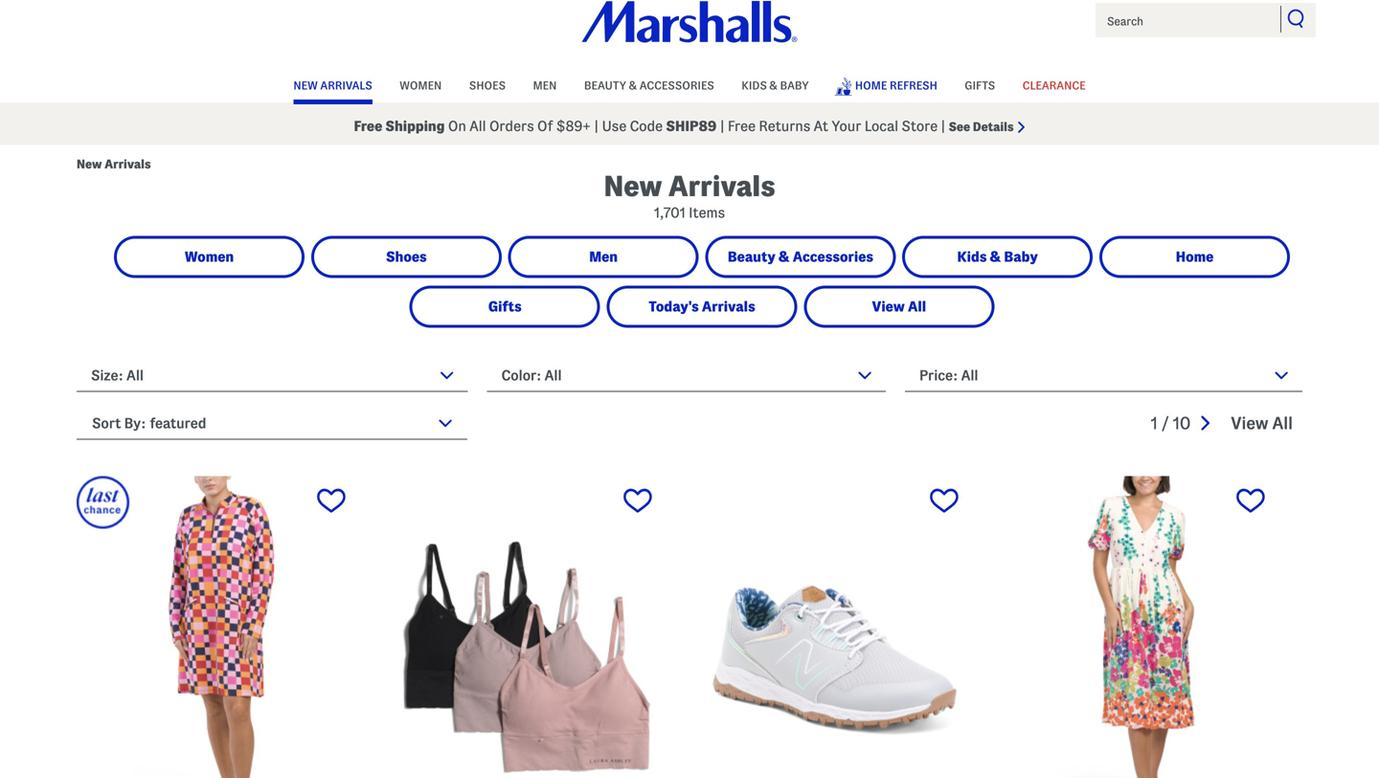 Task type: locate. For each thing, give the bounding box(es) containing it.
women for right "women" link
[[400, 80, 442, 92]]

1 vertical spatial shoes
[[386, 249, 427, 265]]

& for topmost kids & baby 'link'
[[770, 80, 778, 92]]

0 vertical spatial gifts
[[965, 80, 996, 92]]

2 | from the left
[[720, 118, 725, 134]]

1 horizontal spatial new arrivals
[[294, 80, 372, 92]]

free left returns
[[728, 118, 756, 134]]

menu bar containing new arrivals
[[77, 68, 1303, 103]]

beauty & accessories for beauty & accessories "link" to the top
[[584, 80, 715, 92]]

see details link
[[949, 120, 1026, 134]]

gifts up color:
[[488, 299, 522, 315]]

0 horizontal spatial free
[[354, 118, 383, 134]]

1 horizontal spatial |
[[720, 118, 725, 134]]

3pk ribbed bras with scalloped waistband and printed logo image
[[383, 477, 673, 779]]

floral cascade puff sleeve midi dress image
[[997, 477, 1286, 779]]

kids
[[742, 80, 767, 92], [958, 249, 987, 265]]

0 horizontal spatial kids
[[742, 80, 767, 92]]

2 horizontal spatial new
[[604, 171, 663, 202]]

0 vertical spatial home
[[856, 80, 888, 92]]

navigation containing 1 / 10
[[1151, 402, 1303, 447]]

1 horizontal spatial gifts
[[965, 80, 996, 92]]

1 vertical spatial accessories
[[793, 249, 874, 265]]

free shipping on all orders of $89+ | use code ship89 | free returns at your local store | see details
[[354, 118, 1014, 134]]

0 horizontal spatial kids & baby link
[[742, 70, 809, 99]]

returns
[[759, 118, 811, 134]]

men link down 1,701
[[511, 239, 696, 275]]

10
[[1174, 414, 1191, 433]]

shoes
[[469, 80, 506, 92], [386, 249, 427, 265]]

0 vertical spatial shoes
[[469, 80, 506, 92]]

arrivals
[[320, 80, 372, 92], [105, 158, 151, 171], [669, 171, 776, 202], [702, 299, 756, 315]]

shoes inside 'link'
[[386, 249, 427, 265]]

1 horizontal spatial free
[[728, 118, 756, 134]]

kids & baby inside 'link'
[[958, 249, 1039, 265]]

new arrivals
[[294, 80, 372, 92], [77, 158, 151, 171]]

at
[[814, 118, 829, 134]]

gifts
[[965, 80, 996, 92], [488, 299, 522, 315]]

0 horizontal spatial beauty
[[584, 80, 627, 92]]

0 horizontal spatial gifts
[[488, 299, 522, 315]]

1 vertical spatial gifts link
[[413, 289, 598, 325]]

items
[[689, 205, 725, 221]]

home inside home link
[[1176, 249, 1214, 265]]

shoes link
[[469, 70, 506, 99], [314, 239, 499, 275]]

accessories for the bottom beauty & accessories "link"
[[793, 249, 874, 265]]

beauty & accessories inside "link"
[[728, 249, 874, 265]]

kids & baby
[[742, 80, 809, 92], [958, 249, 1039, 265]]

None submit
[[1288, 9, 1307, 28]]

0 vertical spatial accessories
[[640, 80, 715, 92]]

0 horizontal spatial beauty & accessories
[[584, 80, 715, 92]]

today's arrivals link
[[610, 289, 795, 325]]

view
[[872, 299, 905, 315]]

men
[[533, 80, 557, 92], [589, 249, 618, 265]]

arrivals inside new arrivals 1,701 items
[[669, 171, 776, 202]]

kids up view all link
[[958, 249, 987, 265]]

0 vertical spatial baby
[[780, 80, 809, 92]]

color: all
[[502, 368, 562, 384]]

site search search field
[[1094, 1, 1318, 39]]

baby
[[780, 80, 809, 92], [1004, 249, 1039, 265]]

kids up returns
[[742, 80, 767, 92]]

clearance
[[1023, 80, 1086, 92]]

0 horizontal spatial kids & baby
[[742, 80, 809, 92]]

1 horizontal spatial beauty & accessories
[[728, 249, 874, 265]]

new arrivals 1,701 items
[[604, 171, 776, 221]]

new arrivals link
[[294, 70, 372, 99]]

gifts up see details link
[[965, 80, 996, 92]]

|
[[594, 118, 599, 134], [720, 118, 725, 134]]

price: all
[[920, 368, 979, 384]]

0 horizontal spatial accessories
[[640, 80, 715, 92]]

0 horizontal spatial baby
[[780, 80, 809, 92]]

1 horizontal spatial kids
[[958, 249, 987, 265]]

color:
[[502, 368, 542, 384]]

0 horizontal spatial women
[[185, 249, 234, 265]]

gifts link up see details link
[[965, 70, 996, 99]]

women inside banner
[[400, 80, 442, 92]]

1 vertical spatial kids & baby
[[958, 249, 1039, 265]]

1 horizontal spatial women
[[400, 80, 442, 92]]

1 horizontal spatial beauty
[[728, 249, 776, 265]]

women link
[[400, 70, 442, 99], [117, 239, 302, 275]]

1 vertical spatial shoes link
[[314, 239, 499, 275]]

1 horizontal spatial men
[[589, 249, 618, 265]]

ship89
[[666, 118, 717, 134]]

0 vertical spatial women link
[[400, 70, 442, 99]]

accessories inside banner
[[640, 80, 715, 92]]

menu bar
[[77, 68, 1303, 103]]

size:
[[91, 368, 123, 384]]

gifts inside the gifts link
[[488, 299, 522, 315]]

free left shipping
[[354, 118, 383, 134]]

all
[[1273, 414, 1294, 433]]

1 horizontal spatial shoes
[[469, 80, 506, 92]]

0 vertical spatial new arrivals
[[294, 80, 372, 92]]

kids & baby link
[[742, 70, 809, 99], [906, 239, 1091, 275]]

0 horizontal spatial home
[[856, 80, 888, 92]]

& for the bottom beauty & accessories "link"
[[779, 249, 790, 265]]

1 horizontal spatial gifts link
[[965, 70, 996, 99]]

men link
[[533, 70, 557, 99], [511, 239, 696, 275]]

home link
[[1103, 239, 1288, 275]]

all right color:
[[545, 368, 562, 384]]

menu bar inside banner
[[77, 68, 1303, 103]]

1 vertical spatial men link
[[511, 239, 696, 275]]

0 vertical spatial beauty & accessories
[[584, 80, 715, 92]]

none submit inside site search search box
[[1288, 9, 1307, 28]]

&
[[629, 80, 637, 92], [770, 80, 778, 92], [779, 249, 790, 265], [990, 249, 1001, 265]]

0 vertical spatial kids & baby link
[[742, 70, 809, 99]]

| left "use"
[[594, 118, 599, 134]]

& for beauty & accessories "link" to the top
[[629, 80, 637, 92]]

beauty & accessories
[[584, 80, 715, 92], [728, 249, 874, 265]]

women
[[400, 80, 442, 92], [185, 249, 234, 265]]

1 / 10
[[1151, 414, 1191, 433]]

0 horizontal spatial gifts link
[[413, 289, 598, 325]]

shoes for the top shoes 'link'
[[469, 80, 506, 92]]

0 vertical spatial beauty
[[584, 80, 627, 92]]

gifts link
[[965, 70, 996, 99], [413, 289, 598, 325]]

| right ship89
[[720, 118, 725, 134]]

accessories up view
[[793, 249, 874, 265]]

0 vertical spatial women
[[400, 80, 442, 92]]

home inside home refresh "link"
[[856, 80, 888, 92]]

sort
[[92, 416, 121, 432]]

1 vertical spatial women
[[185, 249, 234, 265]]

product pagination menu bar
[[1151, 402, 1303, 447]]

shoes inside banner
[[469, 80, 506, 92]]

1 vertical spatial beauty
[[728, 249, 776, 265]]

free
[[354, 118, 383, 134], [728, 118, 756, 134]]

0 horizontal spatial new
[[77, 158, 102, 171]]

new
[[294, 80, 318, 92], [77, 158, 102, 171], [604, 171, 663, 202]]

arrivals inside today's arrivals link
[[702, 299, 756, 315]]

size: all
[[91, 368, 144, 384]]

men link up 'of'
[[533, 70, 557, 99]]

0 vertical spatial gifts link
[[965, 70, 996, 99]]

all right price:
[[962, 368, 979, 384]]

new arrivals inside banner
[[294, 80, 372, 92]]

accessories
[[640, 80, 715, 92], [793, 249, 874, 265]]

1 horizontal spatial kids & baby
[[958, 249, 1039, 265]]

all right on
[[470, 118, 486, 134]]

1 vertical spatial men
[[589, 249, 618, 265]]

0 horizontal spatial |
[[594, 118, 599, 134]]

home refresh
[[856, 80, 938, 92]]

1 vertical spatial women link
[[117, 239, 302, 275]]

1 vertical spatial home
[[1176, 249, 1214, 265]]

1 horizontal spatial accessories
[[793, 249, 874, 265]]

1 vertical spatial kids & baby link
[[906, 239, 1091, 275]]

home
[[856, 80, 888, 92], [1176, 249, 1214, 265]]

1 vertical spatial gifts
[[488, 299, 522, 315]]

new inside new arrivals 1,701 items
[[604, 171, 663, 202]]

accessories up 'free shipping on all orders of $89+ | use code ship89 | free returns at your local store | see details'
[[640, 80, 715, 92]]

0 horizontal spatial shoes
[[386, 249, 427, 265]]

0 horizontal spatial men
[[533, 80, 557, 92]]

all right view
[[908, 299, 927, 315]]

all
[[470, 118, 486, 134], [908, 299, 927, 315], [127, 368, 144, 384], [545, 368, 562, 384], [962, 368, 979, 384]]

beauty & accessories link
[[584, 70, 715, 99], [708, 239, 893, 275]]

local
[[865, 118, 899, 134]]

0 vertical spatial beauty & accessories link
[[584, 70, 715, 99]]

navigation
[[1151, 402, 1303, 447]]

all inside marquee
[[470, 118, 486, 134]]

of
[[538, 118, 553, 134]]

beauty up today's arrivals
[[728, 249, 776, 265]]

0 horizontal spatial women link
[[117, 239, 302, 275]]

refresh
[[890, 80, 938, 92]]

1 vertical spatial new arrivals
[[77, 158, 151, 171]]

& for right kids & baby 'link'
[[990, 249, 1001, 265]]

1 horizontal spatial kids & baby link
[[906, 239, 1091, 275]]

1 vertical spatial baby
[[1004, 249, 1039, 265]]

banner
[[0, 0, 1380, 145]]

1 horizontal spatial home
[[1176, 249, 1214, 265]]

marquee
[[0, 107, 1380, 145]]

use
[[602, 118, 627, 134]]

upf 50 plus long sleeve printed mini dress image
[[77, 477, 366, 779]]

/
[[1162, 414, 1170, 433]]

beauty up "use"
[[584, 80, 627, 92]]

all right size:
[[127, 368, 144, 384]]

today's arrivals
[[649, 299, 756, 315]]

beauty
[[584, 80, 627, 92], [728, 249, 776, 265]]

gifts link up color:
[[413, 289, 598, 325]]

1 vertical spatial beauty & accessories
[[728, 249, 874, 265]]

0 vertical spatial kids & baby
[[742, 80, 809, 92]]

by:
[[124, 416, 146, 432]]



Task type: vqa. For each thing, say whether or not it's contained in the screenshot.
top Beauty
yes



Task type: describe. For each thing, give the bounding box(es) containing it.
1 horizontal spatial baby
[[1004, 249, 1039, 265]]

home for home refresh
[[856, 80, 888, 92]]

accessories for beauty & accessories "link" to the top
[[640, 80, 715, 92]]

clearance link
[[1023, 70, 1086, 99]]

beauty for the bottom beauty & accessories "link"
[[728, 249, 776, 265]]

product sorting navigation
[[77, 402, 1303, 455]]

shipping
[[386, 118, 445, 134]]

featured
[[150, 416, 206, 432]]

view
[[1232, 414, 1269, 433]]

0 vertical spatial men
[[533, 80, 557, 92]]

view all link
[[807, 289, 992, 325]]

waterproof fresh foam golf shoes image
[[690, 477, 979, 779]]

$89+
[[557, 118, 591, 134]]

store |
[[902, 118, 946, 134]]

1 | from the left
[[594, 118, 599, 134]]

price:
[[920, 368, 958, 384]]

marshalls home image
[[582, 1, 798, 43]]

kids & baby for right kids & baby 'link'
[[958, 249, 1039, 265]]

1 vertical spatial kids
[[958, 249, 987, 265]]

1 horizontal spatial women link
[[400, 70, 442, 99]]

shoes for bottommost shoes 'link'
[[386, 249, 427, 265]]

2 free from the left
[[728, 118, 756, 134]]

1 free from the left
[[354, 118, 383, 134]]

0 horizontal spatial new arrivals
[[77, 158, 151, 171]]

view all link
[[1232, 414, 1294, 433]]

1,701
[[654, 205, 686, 221]]

marquee containing free shipping
[[0, 107, 1380, 145]]

sort by: featured
[[92, 416, 206, 432]]

0 vertical spatial men link
[[533, 70, 557, 99]]

home for home
[[1176, 249, 1214, 265]]

your
[[832, 118, 862, 134]]

see
[[949, 120, 971, 134]]

1 horizontal spatial new
[[294, 80, 318, 92]]

navigation inside product sorting navigation
[[1151, 402, 1303, 447]]

on
[[448, 118, 466, 134]]

beauty for beauty & accessories "link" to the top
[[584, 80, 627, 92]]

banner containing free shipping
[[0, 0, 1380, 145]]

kids & baby for topmost kids & baby 'link'
[[742, 80, 809, 92]]

all inside view all link
[[908, 299, 927, 315]]

all for color:
[[545, 368, 562, 384]]

gifts for the top the gifts link
[[965, 80, 996, 92]]

code
[[630, 118, 663, 134]]

today's
[[649, 299, 699, 315]]

women for the leftmost "women" link
[[185, 249, 234, 265]]

0 vertical spatial kids
[[742, 80, 767, 92]]

orders
[[490, 118, 534, 134]]

1 vertical spatial beauty & accessories link
[[708, 239, 893, 275]]

0 vertical spatial shoes link
[[469, 70, 506, 99]]

Search text field
[[1094, 1, 1318, 39]]

view all
[[872, 299, 927, 315]]

arrivals inside the new arrivals link
[[320, 80, 372, 92]]

1
[[1151, 414, 1158, 433]]

home refresh link
[[835, 68, 938, 102]]

details
[[973, 120, 1014, 134]]

gifts for the leftmost the gifts link
[[488, 299, 522, 315]]

beauty & accessories for the bottom beauty & accessories "link"
[[728, 249, 874, 265]]

view all
[[1232, 414, 1294, 433]]

all for size:
[[127, 368, 144, 384]]

all for price:
[[962, 368, 979, 384]]



